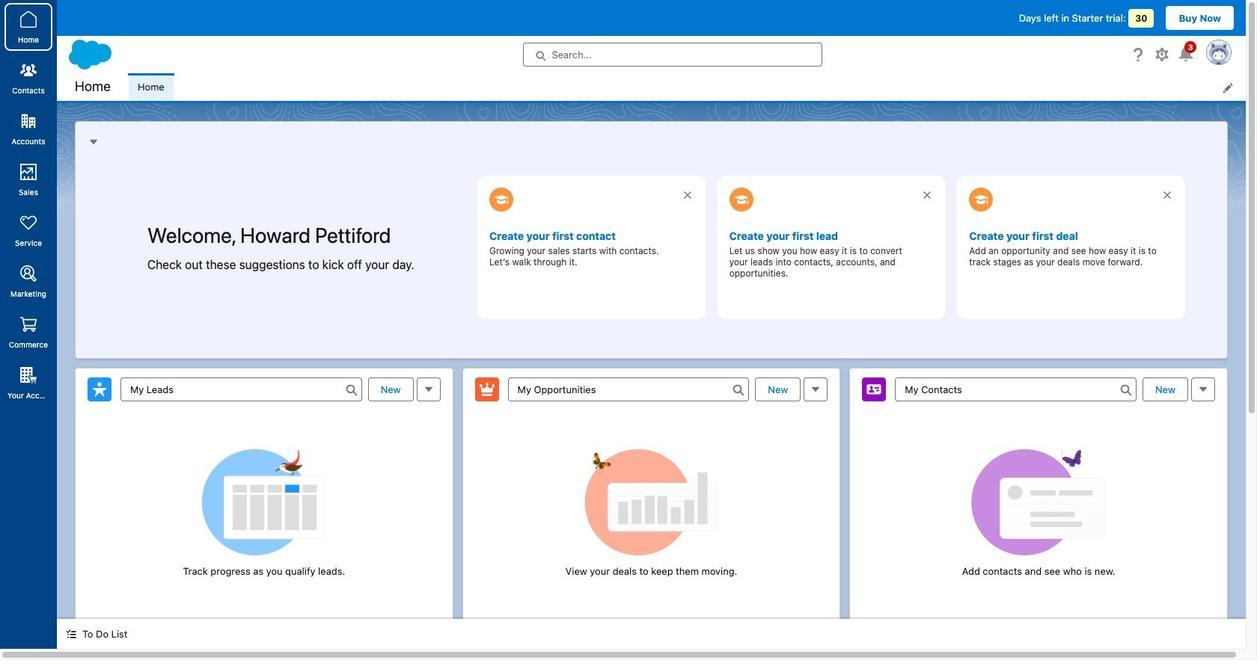 Task type: locate. For each thing, give the bounding box(es) containing it.
Select an Option text field
[[121, 378, 362, 402]]

text default image
[[66, 630, 76, 640]]

list
[[129, 73, 1246, 101]]



Task type: describe. For each thing, give the bounding box(es) containing it.
Select an Option text field
[[508, 378, 750, 402]]



